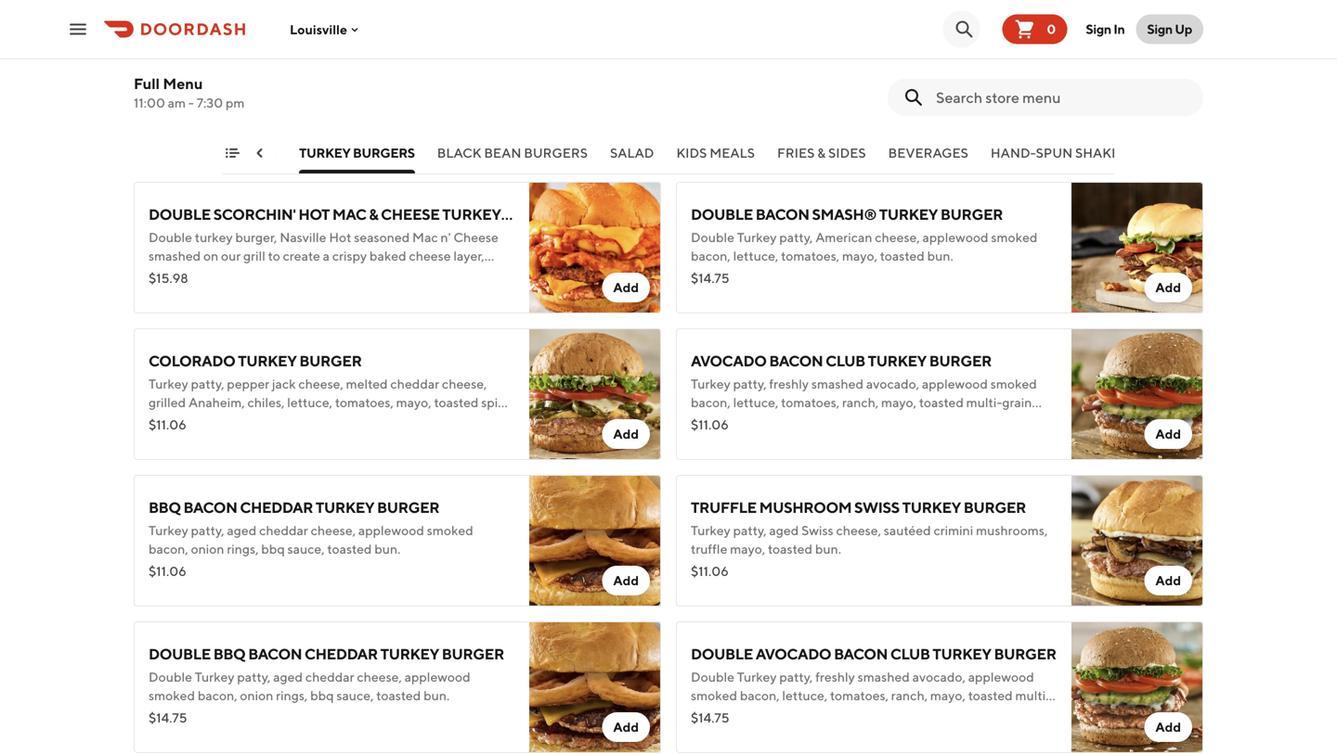Task type: describe. For each thing, give the bounding box(es) containing it.
view
[[643, 716, 677, 734]]

colorado turkey burger image
[[529, 329, 661, 461]]

seasoned
[[354, 230, 410, 245]]

beverages button
[[888, 144, 968, 174]]

turkey inside double avocado bacon club turkey burger double turkey patty, freshly smashed avocado, applewood smoked bacon, lettuce, tomatoes, ranch, mayo, toasted multi- grain bun
[[737, 670, 777, 685]]

bacon smash® turkey burger turkey patty, american cheese, applewood smoked bacon, lettuce, tomatoes, mayo, toasted bun.
[[691, 59, 1034, 117]]

nasville
[[280, 230, 326, 245]]

double bacon smash® turkey burger double turkey patty, american cheese, applewood smoked bacon, lettuce, tomatoes, mayo, toasted bun. $14.75
[[691, 206, 1038, 286]]

burger inside the double bbq bacon cheddar turkey burger double turkey patty, aged cheddar cheese, applewood smoked bacon, onion rings, bbq sauce, toasted bun. $14.75
[[442, 646, 504, 664]]

add for colorado turkey burger
[[613, 427, 639, 442]]

fries
[[777, 145, 815, 161]]

bun. inside bacon smash® turkey burger turkey patty, american cheese, applewood smoked bacon, lettuce, tomatoes, mayo, toasted bun.
[[885, 102, 911, 117]]

add button for avocado bacon club turkey burger
[[1144, 420, 1192, 449]]

cheese
[[454, 230, 499, 245]]

bacon, inside bacon smash® turkey burger turkey patty, american cheese, applewood smoked bacon, lettuce, tomatoes, mayo, toasted bun.
[[994, 83, 1034, 98]]

patty, inside bbq bacon cheddar turkey burger turkey patty, aged cheddar cheese, applewood smoked bacon, onion rings, bbq sauce, toasted bun. $11.06
[[191, 523, 224, 539]]

view menu
[[643, 716, 721, 734]]

pepper inside the double colorado turkey burger double turkey patty, pepper jack cheese, melted cheddar cheese, grilled anaheim, chiles, lettuce, tomatoes, mayo, toasted spicy chipotle bun.
[[273, 83, 316, 98]]

mayo, inside truffle mushroom swiss turkey burger turkey patty, aged swiss cheese, sautéed crimini mushrooms, truffle mayo, toasted bun. $11.06
[[730, 542, 765, 557]]

grilled chicken button
[[156, 144, 277, 174]]

grill
[[243, 248, 265, 264]]

kids meals
[[676, 145, 755, 161]]

add for truffle mushroom swiss turkey burger
[[1156, 573, 1181, 589]]

applewood inside the double bbq bacon cheddar turkey burger double turkey patty, aged cheddar cheese, applewood smoked bacon, onion rings, bbq sauce, toasted bun. $14.75
[[405, 670, 471, 685]]

hand-
[[991, 145, 1036, 161]]

avocado bacon club turkey burger image
[[1072, 329, 1204, 461]]

turkey inside double bacon smash® turkey burger double turkey patty, american cheese, applewood smoked bacon, lettuce, tomatoes, mayo, toasted bun. $14.75
[[879, 206, 938, 223]]

add for double avocado bacon club turkey burger
[[1156, 720, 1181, 735]]

bbq bacon cheddar turkey burger turkey patty, aged cheddar cheese, applewood smoked bacon, onion rings, bbq sauce, toasted bun. $11.06
[[149, 499, 473, 579]]

club inside double avocado bacon club turkey burger double turkey patty, freshly smashed avocado, applewood smoked bacon, lettuce, tomatoes, ranch, mayo, toasted multi- grain bun
[[890, 646, 930, 664]]

sign for sign up
[[1147, 21, 1173, 37]]

jack inside the double colorado turkey burger double turkey patty, pepper jack cheese, melted cheddar cheese, grilled anaheim, chiles, lettuce, tomatoes, mayo, toasted spicy chipotle bun.
[[318, 83, 342, 98]]

spicy inside the double colorado turkey burger double turkey patty, pepper jack cheese, melted cheddar cheese, grilled anaheim, chiles, lettuce, tomatoes, mayo, toasted spicy chipotle bun.
[[196, 120, 226, 136]]

applewood inside bbq bacon cheddar turkey burger turkey patty, aged cheddar cheese, applewood smoked bacon, onion rings, bbq sauce, toasted bun. $11.06
[[358, 523, 424, 539]]

toasted inside double scorchin' hot mac & cheese turkey burger double turkey burger, nasville hot seasoned mac n' cheese smashed on our grill to create a crispy baked cheese layer, american cheese, toasted bun
[[256, 267, 300, 282]]

colorado turkey burger turkey patty, pepper jack cheese, melted cheddar cheese, grilled anaheim, chiles, lettuce, tomatoes, mayo, toasted spicy chipotle bun.
[[149, 352, 511, 429]]

pm
[[226, 95, 245, 111]]

turkey burgers
[[299, 145, 415, 161]]

double scorchin' hot mac & cheese turkey burger double turkey burger, nasville hot seasoned mac n' cheese smashed on our grill to create a crispy baked cheese layer, american cheese, toasted bun
[[149, 206, 566, 282]]

mushroom
[[759, 499, 852, 517]]

smashed inside double scorchin' hot mac & cheese turkey burger double turkey burger, nasville hot seasoned mac n' cheese smashed on our grill to create a crispy baked cheese layer, american cheese, toasted bun
[[149, 248, 201, 264]]

bacon, inside bbq bacon cheddar turkey burger turkey patty, aged cheddar cheese, applewood smoked bacon, onion rings, bbq sauce, toasted bun. $11.06
[[149, 542, 188, 557]]

colorado inside colorado turkey burger turkey patty, pepper jack cheese, melted cheddar cheese, grilled anaheim, chiles, lettuce, tomatoes, mayo, toasted spicy chipotle bun.
[[149, 352, 235, 370]]

sign up link
[[1136, 14, 1204, 44]]

black bean burgers
[[437, 145, 588, 161]]

turkey inside the double bbq bacon cheddar turkey burger double turkey patty, aged cheddar cheese, applewood smoked bacon, onion rings, bbq sauce, toasted bun. $14.75
[[195, 670, 235, 685]]

& inside button
[[817, 145, 826, 161]]

patty, inside colorado turkey burger turkey patty, pepper jack cheese, melted cheddar cheese, grilled anaheim, chiles, lettuce, tomatoes, mayo, toasted spicy chipotle bun.
[[191, 377, 224, 392]]

spun
[[1036, 145, 1073, 161]]

turkey inside the double colorado turkey burger double turkey patty, pepper jack cheese, melted cheddar cheese, grilled anaheim, chiles, lettuce, tomatoes, mayo, toasted spicy chipotle bun.
[[303, 59, 361, 77]]

cheese
[[381, 206, 440, 223]]

applewood inside double avocado bacon club turkey burger double turkey patty, freshly smashed avocado, applewood smoked bacon, lettuce, tomatoes, ranch, mayo, toasted multi- grain bun
[[968, 670, 1034, 685]]

turkey inside double scorchin' hot mac & cheese turkey burger double turkey burger, nasville hot seasoned mac n' cheese smashed on our grill to create a crispy baked cheese layer, american cheese, toasted bun
[[442, 206, 501, 223]]

swiss
[[854, 499, 900, 517]]

colorado inside the double colorado turkey burger double turkey patty, pepper jack cheese, melted cheddar cheese, grilled anaheim, chiles, lettuce, tomatoes, mayo, toasted spicy chipotle bun.
[[213, 59, 300, 77]]

add button for double bacon smash® turkey burger
[[1144, 273, 1192, 303]]

full menu 11:00 am - 7:30 pm
[[134, 75, 245, 111]]

turkey inside truffle mushroom swiss turkey burger turkey patty, aged swiss cheese, sautéed crimini mushrooms, truffle mayo, toasted bun. $11.06
[[902, 499, 961, 517]]

louisville button
[[290, 22, 362, 37]]

create
[[283, 248, 320, 264]]

american inside double scorchin' hot mac & cheese turkey burger double turkey burger, nasville hot seasoned mac n' cheese smashed on our grill to create a crispy baked cheese layer, american cheese, toasted bun
[[149, 267, 205, 282]]

bacon inside double bacon smash® turkey burger double turkey patty, american cheese, applewood smoked bacon, lettuce, tomatoes, mayo, toasted bun. $14.75
[[756, 206, 809, 223]]

bacon inside the double bbq bacon cheddar turkey burger double turkey patty, aged cheddar cheese, applewood smoked bacon, onion rings, bbq sauce, toasted bun. $14.75
[[248, 646, 302, 664]]

double for bbq
[[149, 646, 211, 664]]

patty, inside double bacon smash® turkey burger double turkey patty, american cheese, applewood smoked bacon, lettuce, tomatoes, mayo, toasted bun. $14.75
[[779, 230, 813, 245]]

smashed inside double avocado bacon club turkey burger double turkey patty, freshly smashed avocado, applewood smoked bacon, lettuce, tomatoes, ranch, mayo, toasted multi- grain bun
[[858, 670, 910, 685]]

tomatoes, inside the double colorado turkey burger double turkey patty, pepper jack cheese, melted cheddar cheese, grilled anaheim, chiles, lettuce, tomatoes, mayo, toasted spicy chipotle bun.
[[383, 102, 441, 117]]

truffle
[[691, 499, 757, 517]]

patty, inside the double bbq bacon cheddar turkey burger double turkey patty, aged cheddar cheese, applewood smoked bacon, onion rings, bbq sauce, toasted bun. $14.75
[[237, 670, 271, 685]]

smoked inside double avocado bacon club turkey burger double turkey patty, freshly smashed avocado, applewood smoked bacon, lettuce, tomatoes, ranch, mayo, toasted multi- grain bun
[[691, 689, 737, 704]]

sign for sign in
[[1086, 21, 1111, 37]]

mushrooms,
[[976, 523, 1048, 539]]

bun inside double scorchin' hot mac & cheese turkey burger double turkey burger, nasville hot seasoned mac n' cheese smashed on our grill to create a crispy baked cheese layer, american cheese, toasted bun
[[303, 267, 326, 282]]

mac
[[332, 206, 366, 223]]

meals
[[710, 145, 755, 161]]

full
[[134, 75, 160, 92]]

bbq bacon cheddar turkey burger image
[[529, 475, 661, 607]]

add for double bacon smash® turkey burger
[[1156, 280, 1181, 295]]

Item Search search field
[[936, 87, 1189, 108]]

grilled inside colorado turkey burger turkey patty, pepper jack cheese, melted cheddar cheese, grilled anaheim, chiles, lettuce, tomatoes, mayo, toasted spicy chipotle bun.
[[149, 395, 186, 410]]

up
[[1175, 21, 1192, 37]]

double inside double bacon smash® turkey burger double turkey patty, american cheese, applewood smoked bacon, lettuce, tomatoes, mayo, toasted bun. $14.75
[[691, 230, 735, 245]]

black
[[437, 145, 482, 161]]

cheddar inside colorado turkey burger turkey patty, pepper jack cheese, melted cheddar cheese, grilled anaheim, chiles, lettuce, tomatoes, mayo, toasted spicy chipotle bun.
[[390, 377, 439, 392]]

chicken
[[215, 145, 277, 161]]

grilled chicken
[[156, 145, 277, 161]]

double classic smash® turkey burger image
[[1072, 0, 1204, 20]]

grain inside avocado bacon club turkey burger turkey patty, freshly smashed avocado, applewood smoked bacon, lettuce, tomatoes, ranch, mayo, toasted multi-grain bun
[[1002, 395, 1032, 410]]

scorchin'
[[213, 206, 296, 223]]

turkey inside bbq bacon cheddar turkey burger turkey patty, aged cheddar cheese, applewood smoked bacon, onion rings, bbq sauce, toasted bun. $11.06
[[149, 523, 188, 539]]

bacon inside avocado bacon club turkey burger turkey patty, freshly smashed avocado, applewood smoked bacon, lettuce, tomatoes, ranch, mayo, toasted multi-grain bun
[[769, 352, 823, 370]]

turkey inside bacon smash® turkey burger turkey patty, american cheese, applewood smoked bacon, lettuce, tomatoes, mayo, toasted bun.
[[814, 59, 873, 77]]

smashed inside avocado bacon club turkey burger turkey patty, freshly smashed avocado, applewood smoked bacon, lettuce, tomatoes, ranch, mayo, toasted multi-grain bun
[[811, 377, 864, 392]]

-
[[188, 95, 194, 111]]

cheese, inside bbq bacon cheddar turkey burger turkey patty, aged cheddar cheese, applewood smoked bacon, onion rings, bbq sauce, toasted bun. $11.06
[[311, 523, 356, 539]]

sign up
[[1147, 21, 1192, 37]]

on
[[203, 248, 218, 264]]

double inside the double bbq bacon cheddar turkey burger double turkey patty, aged cheddar cheese, applewood smoked bacon, onion rings, bbq sauce, toasted bun. $14.75
[[149, 670, 192, 685]]

hot
[[298, 206, 330, 223]]

sign in
[[1086, 21, 1125, 37]]

scroll menu navigation left image
[[253, 146, 267, 161]]

bacon, inside the double bbq bacon cheddar turkey burger double turkey patty, aged cheddar cheese, applewood smoked bacon, onion rings, bbq sauce, toasted bun. $14.75
[[198, 689, 237, 704]]

hand-spun shakes
[[991, 145, 1128, 161]]

chipotle inside colorado turkey burger turkey patty, pepper jack cheese, melted cheddar cheese, grilled anaheim, chiles, lettuce, tomatoes, mayo, toasted spicy chipotle bun.
[[149, 414, 197, 429]]

turkey
[[195, 230, 233, 245]]

view menu button
[[606, 707, 732, 744]]

smash® inside bacon smash® turkey burger turkey patty, american cheese, applewood smoked bacon, lettuce, tomatoes, mayo, toasted bun.
[[747, 59, 812, 77]]

double colorado turkey burger image
[[529, 35, 661, 167]]

double avocado bacon club turkey burger double turkey patty, freshly smashed avocado, applewood smoked bacon, lettuce, tomatoes, ranch, mayo, toasted multi- grain bun
[[691, 646, 1056, 722]]

grilled
[[156, 145, 213, 161]]

smash® inside double bacon smash® turkey burger double turkey patty, american cheese, applewood smoked bacon, lettuce, tomatoes, mayo, toasted bun. $14.75
[[812, 206, 877, 223]]

bbq inside bbq bacon cheddar turkey burger turkey patty, aged cheddar cheese, applewood smoked bacon, onion rings, bbq sauce, toasted bun. $11.06
[[261, 542, 285, 557]]

jack inside colorado turkey burger turkey patty, pepper jack cheese, melted cheddar cheese, grilled anaheim, chiles, lettuce, tomatoes, mayo, toasted spicy chipotle bun.
[[272, 377, 296, 392]]

cheddar inside bbq bacon cheddar turkey burger turkey patty, aged cheddar cheese, applewood smoked bacon, onion rings, bbq sauce, toasted bun. $11.06
[[240, 499, 313, 517]]

toasted inside bacon smash® turkey burger turkey patty, american cheese, applewood smoked bacon, lettuce, tomatoes, mayo, toasted bun.
[[838, 102, 882, 117]]

burger inside colorado turkey burger turkey patty, pepper jack cheese, melted cheddar cheese, grilled anaheim, chiles, lettuce, tomatoes, mayo, toasted spicy chipotle bun.
[[299, 352, 362, 370]]

a
[[323, 248, 330, 264]]

rings, inside the double bbq bacon cheddar turkey burger double turkey patty, aged cheddar cheese, applewood smoked bacon, onion rings, bbq sauce, toasted bun. $14.75
[[276, 689, 308, 704]]

bun inside double avocado bacon club turkey burger double turkey patty, freshly smashed avocado, applewood smoked bacon, lettuce, tomatoes, ranch, mayo, toasted multi- grain bun
[[723, 707, 746, 722]]

bbq inside the double bbq bacon cheddar turkey burger double turkey patty, aged cheddar cheese, applewood smoked bacon, onion rings, bbq sauce, toasted bun. $14.75
[[213, 646, 246, 664]]

double colorado turkey burger double turkey patty, pepper jack cheese, melted cheddar cheese, grilled anaheim, chiles, lettuce, tomatoes, mayo, toasted spicy chipotle bun.
[[149, 59, 486, 136]]

to
[[268, 248, 280, 264]]

double bacon smash® turkey burger image
[[1072, 182, 1204, 314]]

ranch, inside avocado bacon club turkey burger turkey patty, freshly smashed avocado, applewood smoked bacon, lettuce, tomatoes, ranch, mayo, toasted multi-grain bun
[[842, 395, 879, 410]]

toasted inside double bacon smash® turkey burger double turkey patty, american cheese, applewood smoked bacon, lettuce, tomatoes, mayo, toasted bun. $14.75
[[880, 248, 925, 264]]

sign in link
[[1075, 11, 1136, 48]]

am
[[168, 95, 186, 111]]

cheese, inside double bacon smash® turkey burger double turkey patty, american cheese, applewood smoked bacon, lettuce, tomatoes, mayo, toasted bun. $14.75
[[875, 230, 920, 245]]

chiles, inside the double colorado turkey burger double turkey patty, pepper jack cheese, melted cheddar cheese, grilled anaheim, chiles, lettuce, tomatoes, mayo, toasted spicy chipotle bun.
[[295, 102, 332, 117]]

onion inside bbq bacon cheddar turkey burger turkey patty, aged cheddar cheese, applewood smoked bacon, onion rings, bbq sauce, toasted bun. $11.06
[[191, 542, 224, 557]]

tomatoes, inside bacon smash® turkey burger turkey patty, american cheese, applewood smoked bacon, lettuce, tomatoes, mayo, toasted bun.
[[739, 102, 797, 117]]

1 burgers from the left
[[353, 145, 415, 161]]

lettuce, inside bacon smash® turkey burger turkey patty, american cheese, applewood smoked bacon, lettuce, tomatoes, mayo, toasted bun.
[[691, 102, 736, 117]]

add button for colorado turkey burger
[[602, 420, 650, 449]]

turkey inside the double bbq bacon cheddar turkey burger double turkey patty, aged cheddar cheese, applewood smoked bacon, onion rings, bbq sauce, toasted bun. $14.75
[[380, 646, 439, 664]]

cheese, inside double scorchin' hot mac & cheese turkey burger double turkey burger, nasville hot seasoned mac n' cheese smashed on our grill to create a crispy baked cheese layer, american cheese, toasted bun
[[208, 267, 253, 282]]

bean
[[484, 145, 521, 161]]

sides
[[828, 145, 866, 161]]

louisville
[[290, 22, 347, 37]]

double inside double avocado bacon club turkey burger double turkey patty, freshly smashed avocado, applewood smoked bacon, lettuce, tomatoes, ranch, mayo, toasted multi- grain bun
[[691, 670, 735, 685]]

crimini
[[934, 523, 974, 539]]

spicy inside colorado turkey burger turkey patty, pepper jack cheese, melted cheddar cheese, grilled anaheim, chiles, lettuce, tomatoes, mayo, toasted spicy chipotle bun.
[[481, 395, 511, 410]]

cheese, inside bacon smash® turkey burger turkey patty, american cheese, applewood smoked bacon, lettuce, tomatoes, mayo, toasted bun.
[[829, 83, 874, 98]]

hot
[[329, 230, 351, 245]]

toasted inside bbq bacon cheddar turkey burger turkey patty, aged cheddar cheese, applewood smoked bacon, onion rings, bbq sauce, toasted bun. $11.06
[[327, 542, 372, 557]]

add button for double avocado bacon club turkey burger
[[1144, 713, 1192, 743]]

menu for full
[[163, 75, 203, 92]]

burger,
[[235, 230, 277, 245]]

0 button
[[1002, 14, 1067, 44]]

bacon, inside avocado bacon club turkey burger turkey patty, freshly smashed avocado, applewood smoked bacon, lettuce, tomatoes, ranch, mayo, toasted multi-grain bun
[[691, 395, 731, 410]]

swiss
[[801, 523, 834, 539]]

cheddar inside the double colorado turkey burger double turkey patty, pepper jack cheese, melted cheddar cheese, grilled anaheim, chiles, lettuce, tomatoes, mayo, toasted spicy chipotle bun.
[[437, 83, 486, 98]]

kids meals button
[[676, 144, 755, 174]]

avocado inside double avocado bacon club turkey burger double turkey patty, freshly smashed avocado, applewood smoked bacon, lettuce, tomatoes, ranch, mayo, toasted multi- grain bun
[[756, 646, 831, 664]]

crispy
[[332, 248, 367, 264]]

cheese, inside truffle mushroom swiss turkey burger turkey patty, aged swiss cheese, sautéed crimini mushrooms, truffle mayo, toasted bun. $11.06
[[836, 523, 881, 539]]

avocado, inside double avocado bacon club turkey burger double turkey patty, freshly smashed avocado, applewood smoked bacon, lettuce, tomatoes, ranch, mayo, toasted multi- grain bun
[[913, 670, 966, 685]]

11:00
[[134, 95, 165, 111]]



Task type: vqa. For each thing, say whether or not it's contained in the screenshot.
chimichurri)
no



Task type: locate. For each thing, give the bounding box(es) containing it.
1 horizontal spatial chipotle
[[228, 120, 277, 136]]

baked
[[370, 248, 406, 264]]

2 vertical spatial american
[[149, 267, 205, 282]]

burger inside double avocado bacon club turkey burger double turkey patty, freshly smashed avocado, applewood smoked bacon, lettuce, tomatoes, ranch, mayo, toasted multi- grain bun
[[994, 646, 1056, 664]]

lettuce, inside double avocado bacon club turkey burger double turkey patty, freshly smashed avocado, applewood smoked bacon, lettuce, tomatoes, ranch, mayo, toasted multi- grain bun
[[782, 689, 828, 704]]

0 horizontal spatial bbq
[[149, 499, 181, 517]]

2 vertical spatial smashed
[[858, 670, 910, 685]]

grilled
[[196, 102, 234, 117], [149, 395, 186, 410]]

0 vertical spatial ranch,
[[842, 395, 879, 410]]

club
[[826, 352, 865, 370], [890, 646, 930, 664]]

menu
[[163, 75, 203, 92], [680, 716, 721, 734]]

0 horizontal spatial burgers
[[353, 145, 415, 161]]

applewood inside double bacon smash® turkey burger double turkey patty, american cheese, applewood smoked bacon, lettuce, tomatoes, mayo, toasted bun. $14.75
[[923, 230, 989, 245]]

bbq inside bbq bacon cheddar turkey burger turkey patty, aged cheddar cheese, applewood smoked bacon, onion rings, bbq sauce, toasted bun. $11.06
[[149, 499, 181, 517]]

mac
[[412, 230, 438, 245]]

menu right view
[[680, 716, 721, 734]]

smash®
[[747, 59, 812, 77], [812, 206, 877, 223]]

chipotle
[[228, 120, 277, 136], [149, 414, 197, 429]]

n'
[[441, 230, 451, 245]]

smash® up fries
[[747, 59, 812, 77]]

american down fries & sides button
[[816, 230, 872, 245]]

2 vertical spatial bun
[[723, 707, 746, 722]]

add for bbq bacon cheddar turkey burger
[[613, 573, 639, 589]]

menu up am
[[163, 75, 203, 92]]

truffle
[[691, 542, 728, 557]]

bbq
[[149, 499, 181, 517], [213, 646, 246, 664]]

1 vertical spatial smashed
[[811, 377, 864, 392]]

0 vertical spatial colorado
[[213, 59, 300, 77]]

0 horizontal spatial club
[[826, 352, 865, 370]]

melted inside the double colorado turkey burger double turkey patty, pepper jack cheese, melted cheddar cheese, grilled anaheim, chiles, lettuce, tomatoes, mayo, toasted spicy chipotle bun.
[[392, 83, 434, 98]]

0 horizontal spatial spicy
[[196, 120, 226, 136]]

american
[[769, 83, 826, 98], [816, 230, 872, 245], [149, 267, 205, 282]]

1 vertical spatial colorado
[[149, 352, 235, 370]]

bun right view menu
[[723, 707, 746, 722]]

0 horizontal spatial menu
[[163, 75, 203, 92]]

fries & sides
[[777, 145, 866, 161]]

fries & sides button
[[777, 144, 866, 174]]

0 vertical spatial bbq
[[149, 499, 181, 517]]

show menu categories image
[[225, 146, 240, 161]]

anaheim,
[[236, 102, 293, 117], [188, 395, 245, 410]]

1 vertical spatial smash®
[[812, 206, 877, 223]]

aged for mushroom
[[769, 523, 799, 539]]

0 vertical spatial club
[[826, 352, 865, 370]]

0 horizontal spatial grain
[[691, 707, 721, 722]]

salad button
[[610, 144, 654, 174]]

double for scorchin'
[[149, 206, 211, 223]]

cheddar inside bbq bacon cheddar turkey burger turkey patty, aged cheddar cheese, applewood smoked bacon, onion rings, bbq sauce, toasted bun. $11.06
[[259, 523, 308, 539]]

double bbq bacon cheddar turkey burger double turkey patty, aged cheddar cheese, applewood smoked bacon, onion rings, bbq sauce, toasted bun. $14.75
[[149, 646, 504, 726]]

1 horizontal spatial onion
[[240, 689, 273, 704]]

lettuce, inside avocado bacon club turkey burger turkey patty, freshly smashed avocado, applewood smoked bacon, lettuce, tomatoes, ranch, mayo, toasted multi-grain bun
[[733, 395, 779, 410]]

patty, inside avocado bacon club turkey burger turkey patty, freshly smashed avocado, applewood smoked bacon, lettuce, tomatoes, ranch, mayo, toasted multi-grain bun
[[733, 377, 767, 392]]

bun up truffle
[[691, 414, 714, 429]]

chiles,
[[295, 102, 332, 117], [247, 395, 285, 410]]

1 vertical spatial pepper
[[227, 377, 269, 392]]

1 vertical spatial multi-
[[1015, 689, 1051, 704]]

sign
[[1086, 21, 1111, 37], [1147, 21, 1173, 37]]

double inside the double colorado turkey burger double turkey patty, pepper jack cheese, melted cheddar cheese, grilled anaheim, chiles, lettuce, tomatoes, mayo, toasted spicy chipotle bun.
[[149, 59, 211, 77]]

1 vertical spatial american
[[816, 230, 872, 245]]

applewood inside bacon smash® turkey burger turkey patty, american cheese, applewood smoked bacon, lettuce, tomatoes, mayo, toasted bun.
[[876, 83, 942, 98]]

1 horizontal spatial bun
[[691, 414, 714, 429]]

truffle mushroom swiss turkey burger image
[[1072, 475, 1204, 607]]

double scorchin' hot mac & cheese turkey burger image
[[529, 182, 661, 314]]

turkey inside the double colorado turkey burger double turkey patty, pepper jack cheese, melted cheddar cheese, grilled anaheim, chiles, lettuce, tomatoes, mayo, toasted spicy chipotle bun.
[[195, 83, 235, 98]]

0 vertical spatial freshly
[[769, 377, 809, 392]]

turkey inside avocado bacon club turkey burger turkey patty, freshly smashed avocado, applewood smoked bacon, lettuce, tomatoes, ranch, mayo, toasted multi-grain bun
[[691, 377, 731, 392]]

double for colorado
[[149, 59, 211, 77]]

kids
[[676, 145, 707, 161]]

& right mac
[[369, 206, 378, 223]]

black bean burgers button
[[437, 144, 588, 174]]

0 horizontal spatial pepper
[[227, 377, 269, 392]]

cheddar
[[437, 83, 486, 98], [390, 377, 439, 392], [259, 523, 308, 539], [305, 670, 354, 685]]

0 vertical spatial pepper
[[273, 83, 316, 98]]

burger inside truffle mushroom swiss turkey burger turkey patty, aged swiss cheese, sautéed crimini mushrooms, truffle mayo, toasted bun. $11.06
[[964, 499, 1026, 517]]

1 vertical spatial menu
[[680, 716, 721, 734]]

applewood inside avocado bacon club turkey burger turkey patty, freshly smashed avocado, applewood smoked bacon, lettuce, tomatoes, ranch, mayo, toasted multi-grain bun
[[922, 377, 988, 392]]

turkey
[[303, 59, 361, 77], [814, 59, 873, 77], [299, 145, 351, 161], [442, 206, 501, 223], [879, 206, 938, 223], [238, 352, 297, 370], [868, 352, 927, 370], [316, 499, 374, 517], [902, 499, 961, 517], [380, 646, 439, 664], [933, 646, 991, 664]]

double
[[149, 59, 211, 77], [149, 206, 211, 223], [691, 206, 753, 223], [149, 646, 211, 664], [691, 646, 753, 664]]

1 horizontal spatial sauce,
[[337, 689, 374, 704]]

1 horizontal spatial &
[[817, 145, 826, 161]]

patty, inside truffle mushroom swiss turkey burger turkey patty, aged swiss cheese, sautéed crimini mushrooms, truffle mayo, toasted bun. $11.06
[[733, 523, 767, 539]]

1 vertical spatial sauce,
[[337, 689, 374, 704]]

add button
[[602, 126, 650, 156], [602, 273, 650, 303], [1144, 273, 1192, 303], [602, 420, 650, 449], [1144, 420, 1192, 449], [602, 566, 650, 596], [1144, 566, 1192, 596], [602, 713, 650, 743], [1144, 713, 1192, 743]]

1 vertical spatial avocado
[[756, 646, 831, 664]]

aged inside bbq bacon cheddar turkey burger turkey patty, aged cheddar cheese, applewood smoked bacon, onion rings, bbq sauce, toasted bun. $11.06
[[227, 523, 257, 539]]

0 vertical spatial chiles,
[[295, 102, 332, 117]]

1 horizontal spatial pepper
[[273, 83, 316, 98]]

1 horizontal spatial menu
[[680, 716, 721, 734]]

$11.06
[[149, 417, 186, 433], [691, 417, 729, 433], [149, 564, 186, 579], [691, 564, 729, 579]]

patty, inside the double colorado turkey burger double turkey patty, pepper jack cheese, melted cheddar cheese, grilled anaheim, chiles, lettuce, tomatoes, mayo, toasted spicy chipotle bun.
[[237, 83, 271, 98]]

bun. inside the double colorado turkey burger double turkey patty, pepper jack cheese, melted cheddar cheese, grilled anaheim, chiles, lettuce, tomatoes, mayo, toasted spicy chipotle bun.
[[280, 120, 306, 136]]

bacon smash® turkey burger image
[[1072, 35, 1204, 167]]

shakes
[[1075, 145, 1128, 161]]

turkey inside colorado turkey burger turkey patty, pepper jack cheese, melted cheddar cheese, grilled anaheim, chiles, lettuce, tomatoes, mayo, toasted spicy chipotle bun.
[[238, 352, 297, 370]]

anaheim, inside colorado turkey burger turkey patty, pepper jack cheese, melted cheddar cheese, grilled anaheim, chiles, lettuce, tomatoes, mayo, toasted spicy chipotle bun.
[[188, 395, 245, 410]]

layer,
[[454, 248, 485, 264]]

$14.75 inside double bacon smash® turkey burger double turkey patty, american cheese, applewood smoked bacon, lettuce, tomatoes, mayo, toasted bun. $14.75
[[691, 271, 730, 286]]

american inside double bacon smash® turkey burger double turkey patty, american cheese, applewood smoked bacon, lettuce, tomatoes, mayo, toasted bun. $14.75
[[816, 230, 872, 245]]

1 horizontal spatial multi-
[[1015, 689, 1051, 704]]

smashed
[[149, 248, 201, 264], [811, 377, 864, 392], [858, 670, 910, 685]]

bacon inside bacon smash® turkey burger turkey patty, american cheese, applewood smoked bacon, lettuce, tomatoes, mayo, toasted bun.
[[691, 59, 745, 77]]

chipotle inside the double colorado turkey burger double turkey patty, pepper jack cheese, melted cheddar cheese, grilled anaheim, chiles, lettuce, tomatoes, mayo, toasted spicy chipotle bun.
[[228, 120, 277, 136]]

sign left the in
[[1086, 21, 1111, 37]]

double inside the double bbq bacon cheddar turkey burger double turkey patty, aged cheddar cheese, applewood smoked bacon, onion rings, bbq sauce, toasted bun. $14.75
[[149, 646, 211, 664]]

add button for bbq bacon cheddar turkey burger
[[602, 566, 650, 596]]

double bbq bacon cheddar turkey burger image
[[529, 622, 661, 754]]

0 horizontal spatial jack
[[272, 377, 296, 392]]

bacon,
[[994, 83, 1034, 98], [691, 248, 731, 264], [691, 395, 731, 410], [149, 542, 188, 557], [198, 689, 237, 704], [740, 689, 780, 704]]

0 vertical spatial avocado
[[691, 352, 767, 370]]

& right fries
[[817, 145, 826, 161]]

add for double scorchin' hot mac & cheese turkey burger
[[613, 280, 639, 295]]

bun down the a
[[303, 267, 326, 282]]

1 horizontal spatial rings,
[[276, 689, 308, 704]]

2 burgers from the left
[[524, 145, 588, 161]]

1 horizontal spatial club
[[890, 646, 930, 664]]

add for double bbq bacon cheddar turkey burger
[[613, 720, 639, 735]]

colorado up pm
[[213, 59, 300, 77]]

1 vertical spatial bun
[[691, 414, 714, 429]]

cheese
[[409, 248, 451, 264]]

avocado,
[[866, 377, 919, 392], [913, 670, 966, 685]]

american up fries
[[769, 83, 826, 98]]

0 vertical spatial avocado,
[[866, 377, 919, 392]]

burgers
[[353, 145, 415, 161], [524, 145, 588, 161]]

menu for view
[[680, 716, 721, 734]]

0 vertical spatial spicy
[[196, 120, 226, 136]]

1 vertical spatial grilled
[[149, 395, 186, 410]]

tomatoes, inside double avocado bacon club turkey burger double turkey patty, freshly smashed avocado, applewood smoked bacon, lettuce, tomatoes, ranch, mayo, toasted multi- grain bun
[[830, 689, 889, 704]]

0
[[1047, 21, 1056, 37]]

0 horizontal spatial sign
[[1086, 21, 1111, 37]]

1 vertical spatial club
[[890, 646, 930, 664]]

bbq
[[261, 542, 285, 557], [310, 689, 334, 704]]

toasted inside double avocado bacon club turkey burger double turkey patty, freshly smashed avocado, applewood smoked bacon, lettuce, tomatoes, ranch, mayo, toasted multi- grain bun
[[968, 689, 1013, 704]]

freshly inside double avocado bacon club turkey burger double turkey patty, freshly smashed avocado, applewood smoked bacon, lettuce, tomatoes, ranch, mayo, toasted multi- grain bun
[[816, 670, 855, 685]]

add button for double scorchin' hot mac & cheese turkey burger
[[602, 273, 650, 303]]

1 sign from the left
[[1086, 21, 1111, 37]]

0 horizontal spatial sauce,
[[287, 542, 325, 557]]

bacon, inside double bacon smash® turkey burger double turkey patty, american cheese, applewood smoked bacon, lettuce, tomatoes, mayo, toasted bun. $14.75
[[691, 248, 731, 264]]

club inside avocado bacon club turkey burger turkey patty, freshly smashed avocado, applewood smoked bacon, lettuce, tomatoes, ranch, mayo, toasted multi-grain bun
[[826, 352, 865, 370]]

0 vertical spatial bbq
[[261, 542, 285, 557]]

1 horizontal spatial grilled
[[196, 102, 234, 117]]

0 vertical spatial smash®
[[747, 59, 812, 77]]

0 vertical spatial &
[[817, 145, 826, 161]]

1 vertical spatial anaheim,
[[188, 395, 245, 410]]

1 vertical spatial spicy
[[481, 395, 511, 410]]

double for bacon
[[691, 206, 753, 223]]

toasted
[[838, 102, 882, 117], [149, 120, 193, 136], [880, 248, 925, 264], [256, 267, 300, 282], [434, 395, 479, 410], [919, 395, 964, 410], [327, 542, 372, 557], [768, 542, 813, 557], [376, 689, 421, 704], [968, 689, 1013, 704]]

burger
[[364, 59, 426, 77], [876, 59, 938, 77], [504, 206, 566, 223], [941, 206, 1003, 223], [299, 352, 362, 370], [929, 352, 992, 370], [377, 499, 439, 517], [964, 499, 1026, 517], [442, 646, 504, 664], [994, 646, 1056, 664]]

add for avocado bacon club turkey burger
[[1156, 427, 1181, 442]]

bun.
[[885, 102, 911, 117], [280, 120, 306, 136], [927, 248, 953, 264], [200, 414, 226, 429], [374, 542, 401, 557], [815, 542, 841, 557], [424, 689, 450, 704]]

rings,
[[227, 542, 259, 557], [276, 689, 308, 704]]

2 horizontal spatial aged
[[769, 523, 799, 539]]

beverages
[[888, 145, 968, 161]]

cheddar
[[240, 499, 313, 517], [305, 646, 378, 664]]

0 horizontal spatial freshly
[[769, 377, 809, 392]]

0 vertical spatial sauce,
[[287, 542, 325, 557]]

1 horizontal spatial aged
[[273, 670, 303, 685]]

0 vertical spatial melted
[[392, 83, 434, 98]]

turkey inside colorado turkey burger turkey patty, pepper jack cheese, melted cheddar cheese, grilled anaheim, chiles, lettuce, tomatoes, mayo, toasted spicy chipotle bun.
[[149, 377, 188, 392]]

0 horizontal spatial chipotle
[[149, 414, 197, 429]]

bacon inside bbq bacon cheddar turkey burger turkey patty, aged cheddar cheese, applewood smoked bacon, onion rings, bbq sauce, toasted bun. $11.06
[[183, 499, 237, 517]]

0 horizontal spatial chiles,
[[247, 395, 285, 410]]

american down on
[[149, 267, 205, 282]]

double inside the double colorado turkey burger double turkey patty, pepper jack cheese, melted cheddar cheese, grilled anaheim, chiles, lettuce, tomatoes, mayo, toasted spicy chipotle bun.
[[149, 83, 192, 98]]

0 vertical spatial anaheim,
[[236, 102, 293, 117]]

add button for double bbq bacon cheddar turkey burger
[[602, 713, 650, 743]]

1 vertical spatial rings,
[[276, 689, 308, 704]]

2 horizontal spatial bun
[[723, 707, 746, 722]]

0 vertical spatial menu
[[163, 75, 203, 92]]

0 vertical spatial bun
[[303, 267, 326, 282]]

turkey inside double bacon smash® turkey burger double turkey patty, american cheese, applewood smoked bacon, lettuce, tomatoes, mayo, toasted bun. $14.75
[[737, 230, 777, 245]]

american inside bacon smash® turkey burger turkey patty, american cheese, applewood smoked bacon, lettuce, tomatoes, mayo, toasted bun.
[[769, 83, 826, 98]]

sign left the up
[[1147, 21, 1173, 37]]

0 horizontal spatial ranch,
[[842, 395, 879, 410]]

1 vertical spatial chiles,
[[247, 395, 285, 410]]

$11.06 inside bbq bacon cheddar turkey burger turkey patty, aged cheddar cheese, applewood smoked bacon, onion rings, bbq sauce, toasted bun. $11.06
[[149, 564, 186, 579]]

hand-spun shakes button
[[991, 144, 1128, 174]]

0 vertical spatial multi-
[[966, 395, 1002, 410]]

burger inside double scorchin' hot mac & cheese turkey burger double turkey burger, nasville hot seasoned mac n' cheese smashed on our grill to create a crispy baked cheese layer, american cheese, toasted bun
[[504, 206, 566, 223]]

smoked inside avocado bacon club turkey burger turkey patty, freshly smashed avocado, applewood smoked bacon, lettuce, tomatoes, ranch, mayo, toasted multi-grain bun
[[991, 377, 1037, 392]]

1 vertical spatial melted
[[346, 377, 388, 392]]

avocado bacon club turkey burger turkey patty, freshly smashed avocado, applewood smoked bacon, lettuce, tomatoes, ranch, mayo, toasted multi-grain bun
[[691, 352, 1037, 429]]

burger inside avocado bacon club turkey burger turkey patty, freshly smashed avocado, applewood smoked bacon, lettuce, tomatoes, ranch, mayo, toasted multi-grain bun
[[929, 352, 992, 370]]

multi- inside double avocado bacon club turkey burger double turkey patty, freshly smashed avocado, applewood smoked bacon, lettuce, tomatoes, ranch, mayo, toasted multi- grain bun
[[1015, 689, 1051, 704]]

1 horizontal spatial burgers
[[524, 145, 588, 161]]

0 horizontal spatial grilled
[[149, 395, 186, 410]]

1 horizontal spatial grain
[[1002, 395, 1032, 410]]

$15.98
[[149, 271, 188, 286]]

chiles, inside colorado turkey burger turkey patty, pepper jack cheese, melted cheddar cheese, grilled anaheim, chiles, lettuce, tomatoes, mayo, toasted spicy chipotle bun.
[[247, 395, 285, 410]]

0 vertical spatial chipotle
[[228, 120, 277, 136]]

0 vertical spatial cheddar
[[240, 499, 313, 517]]

our
[[221, 248, 241, 264]]

sautéed
[[884, 523, 931, 539]]

burgers inside 'button'
[[524, 145, 588, 161]]

add button for truffle mushroom swiss turkey burger
[[1144, 566, 1192, 596]]

0 horizontal spatial rings,
[[227, 542, 259, 557]]

turkey inside bacon smash® turkey burger turkey patty, american cheese, applewood smoked bacon, lettuce, tomatoes, mayo, toasted bun.
[[691, 83, 731, 98]]

double for avocado
[[691, 646, 753, 664]]

7:30
[[197, 95, 223, 111]]

jack
[[318, 83, 342, 98], [272, 377, 296, 392]]

patty, inside bacon smash® turkey burger turkey patty, american cheese, applewood smoked bacon, lettuce, tomatoes, mayo, toasted bun.
[[733, 83, 767, 98]]

smoked
[[945, 83, 992, 98], [991, 230, 1038, 245], [991, 377, 1037, 392], [427, 523, 473, 539], [149, 689, 195, 704], [691, 689, 737, 704]]

mayo,
[[444, 102, 479, 117], [800, 102, 835, 117], [842, 248, 878, 264], [396, 395, 431, 410], [881, 395, 917, 410], [730, 542, 765, 557], [930, 689, 966, 704]]

aged
[[227, 523, 257, 539], [769, 523, 799, 539], [273, 670, 303, 685]]

aged for bacon
[[227, 523, 257, 539]]

lettuce, inside the double colorado turkey burger double turkey patty, pepper jack cheese, melted cheddar cheese, grilled anaheim, chiles, lettuce, tomatoes, mayo, toasted spicy chipotle bun.
[[335, 102, 380, 117]]

mayo, inside the double colorado turkey burger double turkey patty, pepper jack cheese, melted cheddar cheese, grilled anaheim, chiles, lettuce, tomatoes, mayo, toasted spicy chipotle bun.
[[444, 102, 479, 117]]

bacon inside double avocado bacon club turkey burger double turkey patty, freshly smashed avocado, applewood smoked bacon, lettuce, tomatoes, ranch, mayo, toasted multi- grain bun
[[834, 646, 888, 664]]

patty,
[[237, 83, 271, 98], [733, 83, 767, 98], [779, 230, 813, 245], [191, 377, 224, 392], [733, 377, 767, 392], [191, 523, 224, 539], [733, 523, 767, 539], [237, 670, 271, 685], [779, 670, 813, 685]]

burger inside double bacon smash® turkey burger double turkey patty, american cheese, applewood smoked bacon, lettuce, tomatoes, mayo, toasted bun. $14.75
[[941, 206, 1003, 223]]

1 vertical spatial bbq
[[213, 646, 246, 664]]

bun
[[303, 267, 326, 282], [691, 414, 714, 429], [723, 707, 746, 722]]

1 horizontal spatial sign
[[1147, 21, 1173, 37]]

tomatoes, inside double bacon smash® turkey burger double turkey patty, american cheese, applewood smoked bacon, lettuce, tomatoes, mayo, toasted bun. $14.75
[[781, 248, 840, 264]]

cheddar inside the double bbq bacon cheddar turkey burger double turkey patty, aged cheddar cheese, applewood smoked bacon, onion rings, bbq sauce, toasted bun. $14.75
[[305, 646, 378, 664]]

mayo, inside colorado turkey burger turkey patty, pepper jack cheese, melted cheddar cheese, grilled anaheim, chiles, lettuce, tomatoes, mayo, toasted spicy chipotle bun.
[[396, 395, 431, 410]]

0 vertical spatial jack
[[318, 83, 342, 98]]

$14.75 inside the double bbq bacon cheddar turkey burger double turkey patty, aged cheddar cheese, applewood smoked bacon, onion rings, bbq sauce, toasted bun. $14.75
[[149, 711, 187, 726]]

turkey inside bbq bacon cheddar turkey burger turkey patty, aged cheddar cheese, applewood smoked bacon, onion rings, bbq sauce, toasted bun. $11.06
[[316, 499, 374, 517]]

smoked inside bacon smash® turkey burger turkey patty, american cheese, applewood smoked bacon, lettuce, tomatoes, mayo, toasted bun.
[[945, 83, 992, 98]]

1 vertical spatial grain
[[691, 707, 721, 722]]

bun. inside truffle mushroom swiss turkey burger turkey patty, aged swiss cheese, sautéed crimini mushrooms, truffle mayo, toasted bun. $11.06
[[815, 542, 841, 557]]

mayo, inside avocado bacon club turkey burger turkey patty, freshly smashed avocado, applewood smoked bacon, lettuce, tomatoes, ranch, mayo, toasted multi-grain bun
[[881, 395, 917, 410]]

0 vertical spatial grilled
[[196, 102, 234, 117]]

burgers right bean
[[524, 145, 588, 161]]

1 horizontal spatial spicy
[[481, 395, 511, 410]]

bun inside avocado bacon club turkey burger turkey patty, freshly smashed avocado, applewood smoked bacon, lettuce, tomatoes, ranch, mayo, toasted multi-grain bun
[[691, 414, 714, 429]]

1 horizontal spatial jack
[[318, 83, 342, 98]]

turkey inside avocado bacon club turkey burger turkey patty, freshly smashed avocado, applewood smoked bacon, lettuce, tomatoes, ranch, mayo, toasted multi-grain bun
[[868, 352, 927, 370]]

aged inside the double bbq bacon cheddar turkey burger double turkey patty, aged cheddar cheese, applewood smoked bacon, onion rings, bbq sauce, toasted bun. $14.75
[[273, 670, 303, 685]]

tomatoes, inside colorado turkey burger turkey patty, pepper jack cheese, melted cheddar cheese, grilled anaheim, chiles, lettuce, tomatoes, mayo, toasted spicy chipotle bun.
[[335, 395, 394, 410]]

0 horizontal spatial aged
[[227, 523, 257, 539]]

0 vertical spatial grain
[[1002, 395, 1032, 410]]

freshly inside avocado bacon club turkey burger turkey patty, freshly smashed avocado, applewood smoked bacon, lettuce, tomatoes, ranch, mayo, toasted multi-grain bun
[[769, 377, 809, 392]]

1 vertical spatial cheddar
[[305, 646, 378, 664]]

colorado down $15.98
[[149, 352, 235, 370]]

1 vertical spatial jack
[[272, 377, 296, 392]]

salad
[[610, 145, 654, 161]]

smoked inside bbq bacon cheddar turkey burger turkey patty, aged cheddar cheese, applewood smoked bacon, onion rings, bbq sauce, toasted bun. $11.06
[[427, 523, 473, 539]]

truffle mushroom swiss turkey burger turkey patty, aged swiss cheese, sautéed crimini mushrooms, truffle mayo, toasted bun. $11.06
[[691, 499, 1048, 579]]

rings, inside bbq bacon cheddar turkey burger turkey patty, aged cheddar cheese, applewood smoked bacon, onion rings, bbq sauce, toasted bun. $11.06
[[227, 542, 259, 557]]

0 vertical spatial american
[[769, 83, 826, 98]]

double inside double avocado bacon club turkey burger double turkey patty, freshly smashed avocado, applewood smoked bacon, lettuce, tomatoes, ranch, mayo, toasted multi- grain bun
[[691, 646, 753, 664]]

pepper inside colorado turkey burger turkey patty, pepper jack cheese, melted cheddar cheese, grilled anaheim, chiles, lettuce, tomatoes, mayo, toasted spicy chipotle bun.
[[227, 377, 269, 392]]

1 horizontal spatial melted
[[392, 83, 434, 98]]

0 horizontal spatial onion
[[191, 542, 224, 557]]

smash® down fries & sides button
[[812, 206, 877, 223]]

0 vertical spatial onion
[[191, 542, 224, 557]]

burgers up cheese
[[353, 145, 415, 161]]

tomatoes, inside avocado bacon club turkey burger turkey patty, freshly smashed avocado, applewood smoked bacon, lettuce, tomatoes, ranch, mayo, toasted multi-grain bun
[[781, 395, 840, 410]]

0 horizontal spatial bbq
[[261, 542, 285, 557]]

1 vertical spatial onion
[[240, 689, 273, 704]]

melted
[[392, 83, 434, 98], [346, 377, 388, 392]]

1 horizontal spatial bbq
[[310, 689, 334, 704]]

0 horizontal spatial melted
[[346, 377, 388, 392]]

multi- inside avocado bacon club turkey burger turkey patty, freshly smashed avocado, applewood smoked bacon, lettuce, tomatoes, ranch, mayo, toasted multi-grain bun
[[966, 395, 1002, 410]]

applewood
[[876, 83, 942, 98], [923, 230, 989, 245], [922, 377, 988, 392], [358, 523, 424, 539], [405, 670, 471, 685], [968, 670, 1034, 685]]

double avocado bacon club turkey burger image
[[1072, 622, 1204, 754]]

open menu image
[[67, 18, 89, 40]]

mayo, inside double avocado bacon club turkey burger double turkey patty, freshly smashed avocado, applewood smoked bacon, lettuce, tomatoes, ranch, mayo, toasted multi- grain bun
[[930, 689, 966, 704]]

2 sign from the left
[[1147, 21, 1173, 37]]

toasted inside the double colorado turkey burger double turkey patty, pepper jack cheese, melted cheddar cheese, grilled anaheim, chiles, lettuce, tomatoes, mayo, toasted spicy chipotle bun.
[[149, 120, 193, 136]]

0 vertical spatial rings,
[[227, 542, 259, 557]]

1 vertical spatial bbq
[[310, 689, 334, 704]]

1 horizontal spatial chiles,
[[295, 102, 332, 117]]

multi-
[[966, 395, 1002, 410], [1015, 689, 1051, 704]]

0 vertical spatial smashed
[[149, 248, 201, 264]]

1 vertical spatial ranch,
[[891, 689, 928, 704]]

menu inside full menu 11:00 am - 7:30 pm
[[163, 75, 203, 92]]

0 horizontal spatial multi-
[[966, 395, 1002, 410]]

1 vertical spatial freshly
[[816, 670, 855, 685]]

in
[[1114, 21, 1125, 37]]

1 vertical spatial chipotle
[[149, 414, 197, 429]]

toasted inside the double bbq bacon cheddar turkey burger double turkey patty, aged cheddar cheese, applewood smoked bacon, onion rings, bbq sauce, toasted bun. $14.75
[[376, 689, 421, 704]]



